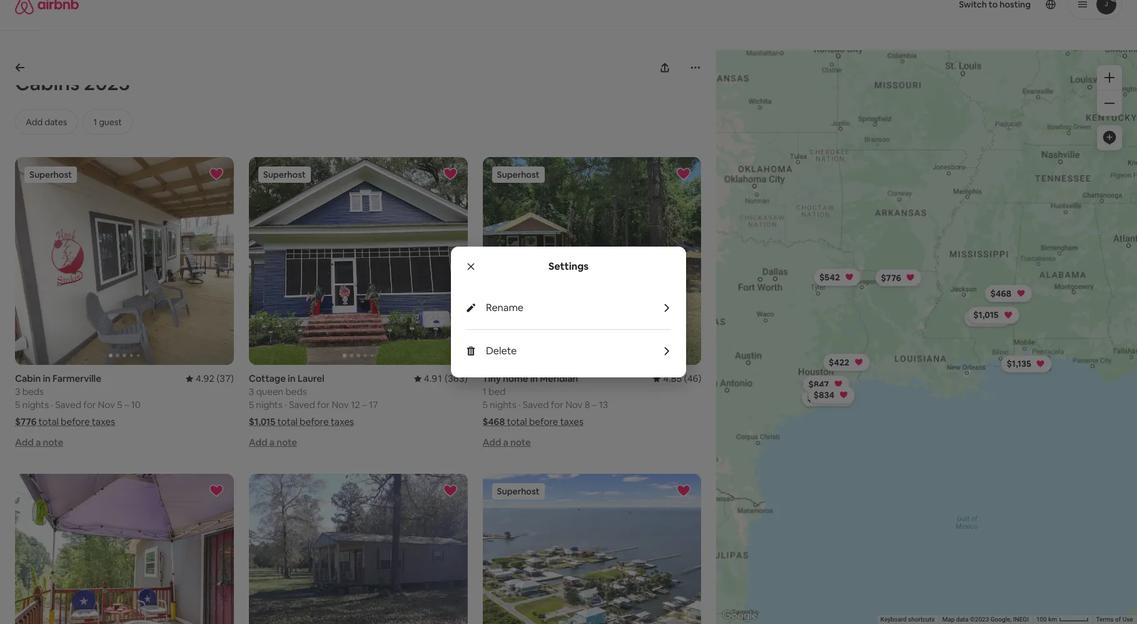 Task type: vqa. For each thing, say whether or not it's contained in the screenshot.


Task type: describe. For each thing, give the bounding box(es) containing it.
4.85 (46)
[[664, 373, 702, 384]]

before inside cabin in farmerville 3 beds 5 nights · saved for nov 5 – 10 $776 total before taxes
[[61, 416, 90, 428]]

map data ©2023 google, inegi
[[943, 616, 1030, 623]]

nov for 1 bed
[[566, 399, 583, 411]]

home
[[503, 373, 529, 384]]

delete
[[486, 344, 517, 357]]

add a note for $468
[[483, 436, 531, 448]]

4.92
[[196, 373, 215, 384]]

queen
[[256, 386, 284, 398]]

zoom out image
[[1105, 98, 1115, 108]]

· for 3 queen beds
[[285, 399, 287, 411]]

$422
[[830, 356, 850, 368]]

2 5 from the left
[[117, 399, 122, 411]]

in for cabin
[[43, 373, 51, 384]]

$776 inside cabin in farmerville 3 beds 5 nights · saved for nov 5 – 10 $776 total before taxes
[[15, 416, 37, 428]]

settings dialog
[[451, 247, 687, 377]]

data
[[957, 616, 969, 623]]

$468 inside button
[[992, 287, 1013, 299]]

remove from wishlist: cabin in avinger image
[[209, 483, 224, 498]]

100 km button
[[1034, 615, 1093, 624]]

add a place to the map image
[[1103, 130, 1118, 145]]

bed
[[489, 386, 506, 398]]

$1,015 button
[[969, 306, 1020, 324]]

(46)
[[685, 373, 702, 384]]

$1,135
[[1008, 358, 1032, 369]]

in inside tiny home in meridian 1 bed 5 nights · saved for nov 8 – 13 $468 total before taxes
[[531, 373, 538, 384]]

a for $468
[[504, 436, 509, 448]]

terms of use
[[1097, 616, 1134, 623]]

(37)
[[217, 373, 234, 384]]

$422 button
[[824, 353, 871, 371]]

nov for 3 queen beds
[[332, 399, 349, 411]]

note for $468
[[511, 436, 531, 448]]

5 inside the cottage in laurel 3 queen beds 5 nights · saved for nov 12 – 17 $1,015 total before taxes
[[249, 399, 254, 411]]

inegi
[[1014, 616, 1030, 623]]

$834
[[815, 389, 835, 400]]

(363)
[[445, 373, 468, 384]]

laurel
[[298, 373, 325, 384]]

$834 button
[[809, 386, 856, 403]]

$776 button
[[876, 269, 923, 286]]

4.85
[[664, 373, 683, 384]]

keyboard
[[881, 616, 908, 623]]

· inside cabin in farmerville 3 beds 5 nights · saved for nov 5 – 10 $776 total before taxes
[[51, 399, 53, 411]]

$847 button
[[804, 375, 851, 392]]

$468 button
[[986, 284, 1033, 302]]

note for total
[[43, 436, 63, 448]]

$993
[[971, 312, 992, 323]]

taxes inside cabin in farmerville 3 beds 5 nights · saved for nov 5 – 10 $776 total before taxes
[[92, 416, 115, 428]]

cottage
[[249, 373, 286, 384]]

4.85 out of 5 average rating,  46 reviews image
[[654, 373, 702, 384]]

remove from wishlist: cottage in laurel image
[[443, 166, 458, 182]]

$1,589 button
[[803, 389, 856, 406]]

3 for 3 beds
[[15, 386, 20, 398]]

– for 3 queen beds
[[362, 399, 367, 411]]

in for cottage
[[288, 373, 296, 384]]

saved for 3 queen beds
[[289, 399, 315, 411]]

delete button
[[486, 344, 672, 357]]

keyboard shortcuts button
[[881, 615, 936, 624]]

a for total
[[36, 436, 41, 448]]

zoom in image
[[1105, 73, 1115, 83]]

$542
[[820, 271, 841, 283]]

add a note for total
[[15, 436, 63, 448]]

google map
including 10 saved stays. region
[[649, 0, 1138, 624]]

cabin
[[15, 373, 41, 384]]

beds inside the cottage in laurel 3 queen beds 5 nights · saved for nov 12 – 17 $1,015 total before taxes
[[286, 386, 307, 398]]

add a note button for $468
[[483, 436, 531, 448]]

of
[[1116, 616, 1122, 623]]

google,
[[992, 616, 1013, 623]]

map
[[943, 616, 956, 623]]

total inside cabin in farmerville 3 beds 5 nights · saved for nov 5 – 10 $776 total before taxes
[[39, 416, 59, 428]]

100
[[1037, 616, 1048, 623]]

5 inside tiny home in meridian 1 bed 5 nights · saved for nov 8 – 13 $468 total before taxes
[[483, 399, 488, 411]]



Task type: locate. For each thing, give the bounding box(es) containing it.
total for $468
[[507, 416, 527, 428]]

0 horizontal spatial $1,015
[[249, 416, 276, 428]]

1 note from the left
[[43, 436, 63, 448]]

add for cottage in laurel 3 queen beds 5 nights · saved for nov 12 – 17 $1,015 total before taxes
[[249, 436, 268, 448]]

nights inside the cottage in laurel 3 queen beds 5 nights · saved for nov 12 – 17 $1,015 total before taxes
[[256, 399, 283, 411]]

– inside tiny home in meridian 1 bed 5 nights · saved for nov 8 – 13 $468 total before taxes
[[593, 399, 597, 411]]

shortcuts
[[909, 616, 936, 623]]

remove from wishlist: home in gulf shores image
[[677, 483, 692, 498]]

nov inside cabin in farmerville 3 beds 5 nights · saved for nov 5 – 10 $776 total before taxes
[[98, 399, 115, 411]]

1 horizontal spatial beds
[[286, 386, 307, 398]]

1 horizontal spatial nights
[[256, 399, 283, 411]]

in right 'home'
[[531, 373, 538, 384]]

1 add a note button from the left
[[15, 436, 63, 448]]

before inside the cottage in laurel 3 queen beds 5 nights · saved for nov 12 – 17 $1,015 total before taxes
[[300, 416, 329, 428]]

a for $1,015
[[270, 436, 275, 448]]

100 km
[[1037, 616, 1060, 623]]

1 horizontal spatial in
[[288, 373, 296, 384]]

–
[[124, 399, 129, 411], [362, 399, 367, 411], [593, 399, 597, 411]]

1 · from the left
[[51, 399, 53, 411]]

1 horizontal spatial $776
[[882, 272, 902, 283]]

for down farmerville
[[83, 399, 96, 411]]

0 horizontal spatial –
[[124, 399, 129, 411]]

· inside tiny home in meridian 1 bed 5 nights · saved for nov 8 – 13 $468 total before taxes
[[519, 399, 521, 411]]

2 note from the left
[[277, 436, 297, 448]]

2 horizontal spatial note
[[511, 436, 531, 448]]

2 add a note from the left
[[249, 436, 297, 448]]

terms
[[1097, 616, 1115, 623]]

2 add a note button from the left
[[249, 436, 297, 448]]

17
[[369, 399, 378, 411]]

3 a from the left
[[504, 436, 509, 448]]

3 add from the left
[[483, 436, 502, 448]]

5 down 1
[[483, 399, 488, 411]]

taxes inside tiny home in meridian 1 bed 5 nights · saved for nov 8 – 13 $468 total before taxes
[[561, 416, 584, 428]]

for inside the cottage in laurel 3 queen beds 5 nights · saved for nov 12 – 17 $1,015 total before taxes
[[317, 399, 330, 411]]

2 horizontal spatial add a note button
[[483, 436, 531, 448]]

$1,015 down $468 button
[[974, 309, 1000, 320]]

0 horizontal spatial add a note button
[[15, 436, 63, 448]]

3 saved from the left
[[523, 399, 549, 411]]

before down laurel
[[300, 416, 329, 428]]

add a note
[[15, 436, 63, 448], [249, 436, 297, 448], [483, 436, 531, 448]]

taxes for $468
[[561, 416, 584, 428]]

before for $468
[[529, 416, 559, 428]]

· for 1 bed
[[519, 399, 521, 411]]

0 vertical spatial $1,015
[[974, 309, 1000, 320]]

remove from wishlist: farm stay in kountze image
[[443, 483, 458, 498]]

$468 down the bed
[[483, 416, 505, 428]]

2 taxes from the left
[[331, 416, 354, 428]]

remove from wishlist: cabin in farmerville image
[[209, 166, 224, 182]]

0 horizontal spatial taxes
[[92, 416, 115, 428]]

1 horizontal spatial note
[[277, 436, 297, 448]]

add for cabin in farmerville 3 beds 5 nights · saved for nov 5 – 10 $776 total before taxes
[[15, 436, 34, 448]]

$1,589
[[808, 392, 835, 403]]

2 a from the left
[[270, 436, 275, 448]]

settings
[[549, 260, 589, 273]]

add a note down cabin in farmerville 3 beds 5 nights · saved for nov 5 – 10 $776 total before taxes
[[15, 436, 63, 448]]

taxes down farmerville
[[92, 416, 115, 428]]

13
[[599, 399, 609, 411]]

2 before from the left
[[300, 416, 329, 428]]

saved inside cabin in farmerville 3 beds 5 nights · saved for nov 5 – 10 $776 total before taxes
[[55, 399, 81, 411]]

nights
[[22, 399, 49, 411], [256, 399, 283, 411], [490, 399, 517, 411]]

add a note button for total
[[15, 436, 63, 448]]

for for 3 queen beds
[[317, 399, 330, 411]]

a down cabin in farmerville 3 beds 5 nights · saved for nov 5 – 10 $776 total before taxes
[[36, 436, 41, 448]]

0 horizontal spatial before
[[61, 416, 90, 428]]

nights for 1 bed
[[490, 399, 517, 411]]

cabins
[[15, 70, 80, 96]]

add a note down queen at left
[[249, 436, 297, 448]]

3 down the cabin
[[15, 386, 20, 398]]

1 horizontal spatial add a note button
[[249, 436, 297, 448]]

2 in from the left
[[288, 373, 296, 384]]

2 horizontal spatial total
[[507, 416, 527, 428]]

3 before from the left
[[529, 416, 559, 428]]

a
[[36, 436, 41, 448], [270, 436, 275, 448], [504, 436, 509, 448]]

1 horizontal spatial 3
[[249, 386, 254, 398]]

2 horizontal spatial before
[[529, 416, 559, 428]]

saved down farmerville
[[55, 399, 81, 411]]

nights down the bed
[[490, 399, 517, 411]]

0 horizontal spatial total
[[39, 416, 59, 428]]

3 for from the left
[[551, 399, 564, 411]]

taxes down meridian
[[561, 416, 584, 428]]

1 horizontal spatial $1,015
[[974, 309, 1000, 320]]

in inside cabin in farmerville 3 beds 5 nights · saved for nov 5 – 10 $776 total before taxes
[[43, 373, 51, 384]]

add a note button
[[15, 436, 63, 448], [249, 436, 297, 448], [483, 436, 531, 448]]

$1,015 down queen at left
[[249, 416, 276, 428]]

before down farmerville
[[61, 416, 90, 428]]

·
[[51, 399, 53, 411], [285, 399, 287, 411], [519, 399, 521, 411]]

2 total from the left
[[278, 416, 298, 428]]

$776 inside button
[[882, 272, 902, 283]]

$468 inside tiny home in meridian 1 bed 5 nights · saved for nov 8 – 13 $468 total before taxes
[[483, 416, 505, 428]]

· down 'home'
[[519, 399, 521, 411]]

use
[[1124, 616, 1134, 623]]

· down farmerville
[[51, 399, 53, 411]]

nov left '10' in the bottom left of the page
[[98, 399, 115, 411]]

nights for 3 queen beds
[[256, 399, 283, 411]]

taxes for $1,015
[[331, 416, 354, 428]]

2 for from the left
[[317, 399, 330, 411]]

$468
[[992, 287, 1013, 299], [483, 416, 505, 428]]

before down meridian
[[529, 416, 559, 428]]

1 – from the left
[[124, 399, 129, 411]]

1 horizontal spatial a
[[270, 436, 275, 448]]

1 horizontal spatial add a note
[[249, 436, 297, 448]]

add
[[15, 436, 34, 448], [249, 436, 268, 448], [483, 436, 502, 448]]

©2023
[[971, 616, 990, 623]]

3 note from the left
[[511, 436, 531, 448]]

$776 right $542 button
[[882, 272, 902, 283]]

3 inside the cottage in laurel 3 queen beds 5 nights · saved for nov 12 – 17 $1,015 total before taxes
[[249, 386, 254, 398]]

$1,015 inside the cottage in laurel 3 queen beds 5 nights · saved for nov 12 – 17 $1,015 total before taxes
[[249, 416, 276, 428]]

2 – from the left
[[362, 399, 367, 411]]

note
[[43, 436, 63, 448], [277, 436, 297, 448], [511, 436, 531, 448]]

farmerville
[[53, 373, 101, 384]]

– inside the cottage in laurel 3 queen beds 5 nights · saved for nov 12 – 17 $1,015 total before taxes
[[362, 399, 367, 411]]

1 vertical spatial $776
[[15, 416, 37, 428]]

note down the cottage in laurel 3 queen beds 5 nights · saved for nov 12 – 17 $1,015 total before taxes
[[277, 436, 297, 448]]

add a note button down cabin in farmerville 3 beds 5 nights · saved for nov 5 – 10 $776 total before taxes
[[15, 436, 63, 448]]

for inside cabin in farmerville 3 beds 5 nights · saved for nov 5 – 10 $776 total before taxes
[[83, 399, 96, 411]]

2 horizontal spatial –
[[593, 399, 597, 411]]

3 nov from the left
[[566, 399, 583, 411]]

rename button
[[486, 301, 672, 314]]

4.91 out of 5 average rating,  363 reviews image
[[414, 373, 468, 384]]

for down laurel
[[317, 399, 330, 411]]

0 horizontal spatial in
[[43, 373, 51, 384]]

2 horizontal spatial add
[[483, 436, 502, 448]]

cottage in laurel 3 queen beds 5 nights · saved for nov 12 – 17 $1,015 total before taxes
[[249, 373, 378, 428]]

5 down 'cottage'
[[249, 399, 254, 411]]

before for $1,015
[[300, 416, 329, 428]]

3 – from the left
[[593, 399, 597, 411]]

total down the cabin
[[39, 416, 59, 428]]

3 add a note button from the left
[[483, 436, 531, 448]]

1 taxes from the left
[[92, 416, 115, 428]]

1 horizontal spatial saved
[[289, 399, 315, 411]]

0 horizontal spatial add a note
[[15, 436, 63, 448]]

2 horizontal spatial taxes
[[561, 416, 584, 428]]

$847
[[809, 378, 830, 389]]

taxes down 12
[[331, 416, 354, 428]]

2 horizontal spatial in
[[531, 373, 538, 384]]

total inside the cottage in laurel 3 queen beds 5 nights · saved for nov 12 – 17 $1,015 total before taxes
[[278, 416, 298, 428]]

– right 8
[[593, 399, 597, 411]]

before
[[61, 416, 90, 428], [300, 416, 329, 428], [529, 416, 559, 428]]

add a note down the bed
[[483, 436, 531, 448]]

1 in from the left
[[43, 373, 51, 384]]

$776
[[882, 272, 902, 283], [15, 416, 37, 428]]

a down the bed
[[504, 436, 509, 448]]

3
[[15, 386, 20, 398], [249, 386, 254, 398]]

total down queen at left
[[278, 416, 298, 428]]

2 horizontal spatial nov
[[566, 399, 583, 411]]

2 beds from the left
[[286, 386, 307, 398]]

1 horizontal spatial add
[[249, 436, 268, 448]]

4.92 (37)
[[196, 373, 234, 384]]

2 add from the left
[[249, 436, 268, 448]]

1 horizontal spatial $468
[[992, 287, 1013, 299]]

beds down the cabin
[[22, 386, 44, 398]]

0 horizontal spatial a
[[36, 436, 41, 448]]

1 horizontal spatial –
[[362, 399, 367, 411]]

0 horizontal spatial nights
[[22, 399, 49, 411]]

4.91 (363)
[[424, 373, 468, 384]]

4.92 out of 5 average rating,  37 reviews image
[[186, 373, 234, 384]]

– inside cabin in farmerville 3 beds 5 nights · saved for nov 5 – 10 $776 total before taxes
[[124, 399, 129, 411]]

1 horizontal spatial for
[[317, 399, 330, 411]]

$776 down the cabin
[[15, 416, 37, 428]]

2 3 from the left
[[249, 386, 254, 398]]

nights inside tiny home in meridian 1 bed 5 nights · saved for nov 8 – 13 $468 total before taxes
[[490, 399, 517, 411]]

– for 1 bed
[[593, 399, 597, 411]]

for inside tiny home in meridian 1 bed 5 nights · saved for nov 8 – 13 $468 total before taxes
[[551, 399, 564, 411]]

1 horizontal spatial nov
[[332, 399, 349, 411]]

1 saved from the left
[[55, 399, 81, 411]]

km
[[1049, 616, 1058, 623]]

1 horizontal spatial before
[[300, 416, 329, 428]]

beds down laurel
[[286, 386, 307, 398]]

taxes inside the cottage in laurel 3 queen beds 5 nights · saved for nov 12 – 17 $1,015 total before taxes
[[331, 416, 354, 428]]

0 horizontal spatial for
[[83, 399, 96, 411]]

in inside the cottage in laurel 3 queen beds 5 nights · saved for nov 12 – 17 $1,015 total before taxes
[[288, 373, 296, 384]]

$1,015
[[974, 309, 1000, 320], [249, 416, 276, 428]]

2 horizontal spatial nights
[[490, 399, 517, 411]]

3 in from the left
[[531, 373, 538, 384]]

0 horizontal spatial ·
[[51, 399, 53, 411]]

for down meridian
[[551, 399, 564, 411]]

2 nights from the left
[[256, 399, 283, 411]]

nov left 12
[[332, 399, 349, 411]]

12
[[351, 399, 360, 411]]

google image
[[720, 608, 761, 624]]

– left 17
[[362, 399, 367, 411]]

$1,015 inside button
[[974, 309, 1000, 320]]

nights down queen at left
[[256, 399, 283, 411]]

in left laurel
[[288, 373, 296, 384]]

4.91
[[424, 373, 443, 384]]

add for tiny home in meridian 1 bed 5 nights · saved for nov 8 – 13 $468 total before taxes
[[483, 436, 502, 448]]

profile element
[[584, 0, 1123, 29]]

1 before from the left
[[61, 416, 90, 428]]

nov inside the cottage in laurel 3 queen beds 5 nights · saved for nov 12 – 17 $1,015 total before taxes
[[332, 399, 349, 411]]

0 horizontal spatial 3
[[15, 386, 20, 398]]

add a note button down the bed
[[483, 436, 531, 448]]

total
[[39, 416, 59, 428], [278, 416, 298, 428], [507, 416, 527, 428]]

terms of use link
[[1097, 616, 1134, 623]]

note down tiny home in meridian 1 bed 5 nights · saved for nov 8 – 13 $468 total before taxes
[[511, 436, 531, 448]]

0 vertical spatial $468
[[992, 287, 1013, 299]]

note for $1,015
[[277, 436, 297, 448]]

2 horizontal spatial saved
[[523, 399, 549, 411]]

saved down laurel
[[289, 399, 315, 411]]

saved inside tiny home in meridian 1 bed 5 nights · saved for nov 8 – 13 $468 total before taxes
[[523, 399, 549, 411]]

nights inside cabin in farmerville 3 beds 5 nights · saved for nov 5 – 10 $776 total before taxes
[[22, 399, 49, 411]]

3 inside cabin in farmerville 3 beds 5 nights · saved for nov 5 – 10 $776 total before taxes
[[15, 386, 20, 398]]

nov inside tiny home in meridian 1 bed 5 nights · saved for nov 8 – 13 $468 total before taxes
[[566, 399, 583, 411]]

1 horizontal spatial ·
[[285, 399, 287, 411]]

add a note button for $1,015
[[249, 436, 297, 448]]

8
[[585, 399, 591, 411]]

10
[[131, 399, 141, 411]]

2 nov from the left
[[332, 399, 349, 411]]

· inside the cottage in laurel 3 queen beds 5 nights · saved for nov 12 – 17 $1,015 total before taxes
[[285, 399, 287, 411]]

1 horizontal spatial total
[[278, 416, 298, 428]]

3 add a note from the left
[[483, 436, 531, 448]]

nights down the cabin
[[22, 399, 49, 411]]

3 nights from the left
[[490, 399, 517, 411]]

2 · from the left
[[285, 399, 287, 411]]

1 add a note from the left
[[15, 436, 63, 448]]

5
[[15, 399, 20, 411], [117, 399, 122, 411], [249, 399, 254, 411], [483, 399, 488, 411]]

nov left 8
[[566, 399, 583, 411]]

$468 up $1,015 button
[[992, 287, 1013, 299]]

3 taxes from the left
[[561, 416, 584, 428]]

for for 1 bed
[[551, 399, 564, 411]]

0 horizontal spatial nov
[[98, 399, 115, 411]]

– left '10' in the bottom left of the page
[[124, 399, 129, 411]]

1 beds from the left
[[22, 386, 44, 398]]

5 left '10' in the bottom left of the page
[[117, 399, 122, 411]]

saved
[[55, 399, 81, 411], [289, 399, 315, 411], [523, 399, 549, 411]]

1 total from the left
[[39, 416, 59, 428]]

taxes
[[92, 416, 115, 428], [331, 416, 354, 428], [561, 416, 584, 428]]

3 left queen at left
[[249, 386, 254, 398]]

1 add from the left
[[15, 436, 34, 448]]

total for $1,015
[[278, 416, 298, 428]]

2 horizontal spatial ·
[[519, 399, 521, 411]]

total down 'home'
[[507, 416, 527, 428]]

2 saved from the left
[[289, 399, 315, 411]]

2 horizontal spatial a
[[504, 436, 509, 448]]

cabin in farmerville 3 beds 5 nights · saved for nov 5 – 10 $776 total before taxes
[[15, 373, 141, 428]]

0 horizontal spatial saved
[[55, 399, 81, 411]]

total inside tiny home in meridian 1 bed 5 nights · saved for nov 8 – 13 $468 total before taxes
[[507, 416, 527, 428]]

remove from wishlist: tiny home in meridian image
[[677, 166, 692, 182]]

4 5 from the left
[[483, 399, 488, 411]]

add a note button down queen at left
[[249, 436, 297, 448]]

2 horizontal spatial for
[[551, 399, 564, 411]]

1 vertical spatial $1,015
[[249, 416, 276, 428]]

2 horizontal spatial add a note
[[483, 436, 531, 448]]

1 3 from the left
[[15, 386, 20, 398]]

rename
[[486, 301, 524, 314]]

nov
[[98, 399, 115, 411], [332, 399, 349, 411], [566, 399, 583, 411]]

0 horizontal spatial note
[[43, 436, 63, 448]]

$993 button
[[965, 309, 1012, 326]]

$1,135 button
[[1002, 355, 1053, 372]]

tiny
[[483, 373, 501, 384]]

for
[[83, 399, 96, 411], [317, 399, 330, 411], [551, 399, 564, 411]]

0 horizontal spatial beds
[[22, 386, 44, 398]]

1 for from the left
[[83, 399, 96, 411]]

add a note for $1,015
[[249, 436, 297, 448]]

cabins 2023
[[15, 70, 130, 96]]

1 nights from the left
[[22, 399, 49, 411]]

$542 button
[[815, 268, 862, 286]]

5 down the cabin
[[15, 399, 20, 411]]

1
[[483, 386, 487, 398]]

3 total from the left
[[507, 416, 527, 428]]

saved down 'home'
[[523, 399, 549, 411]]

3 · from the left
[[519, 399, 521, 411]]

0 horizontal spatial $468
[[483, 416, 505, 428]]

1 horizontal spatial taxes
[[331, 416, 354, 428]]

2023
[[84, 70, 130, 96]]

0 vertical spatial $776
[[882, 272, 902, 283]]

0 horizontal spatial $776
[[15, 416, 37, 428]]

note down cabin in farmerville 3 beds 5 nights · saved for nov 5 – 10 $776 total before taxes
[[43, 436, 63, 448]]

1 a from the left
[[36, 436, 41, 448]]

3 5 from the left
[[249, 399, 254, 411]]

1 nov from the left
[[98, 399, 115, 411]]

before inside tiny home in meridian 1 bed 5 nights · saved for nov 8 – 13 $468 total before taxes
[[529, 416, 559, 428]]

group
[[15, 157, 234, 365], [249, 157, 468, 365], [483, 157, 702, 365], [15, 474, 234, 624], [249, 474, 468, 624], [483, 474, 702, 624]]

0 horizontal spatial add
[[15, 436, 34, 448]]

meridian
[[540, 373, 579, 384]]

in right the cabin
[[43, 373, 51, 384]]

beds
[[22, 386, 44, 398], [286, 386, 307, 398]]

1 5 from the left
[[15, 399, 20, 411]]

saved inside the cottage in laurel 3 queen beds 5 nights · saved for nov 12 – 17 $1,015 total before taxes
[[289, 399, 315, 411]]

keyboard shortcuts
[[881, 616, 936, 623]]

in
[[43, 373, 51, 384], [288, 373, 296, 384], [531, 373, 538, 384]]

· down 'cottage'
[[285, 399, 287, 411]]

beds inside cabin in farmerville 3 beds 5 nights · saved for nov 5 – 10 $776 total before taxes
[[22, 386, 44, 398]]

tiny home in meridian 1 bed 5 nights · saved for nov 8 – 13 $468 total before taxes
[[483, 373, 609, 428]]

1 vertical spatial $468
[[483, 416, 505, 428]]

saved for 1 bed
[[523, 399, 549, 411]]

3 for 3 queen beds
[[249, 386, 254, 398]]

a down queen at left
[[270, 436, 275, 448]]



